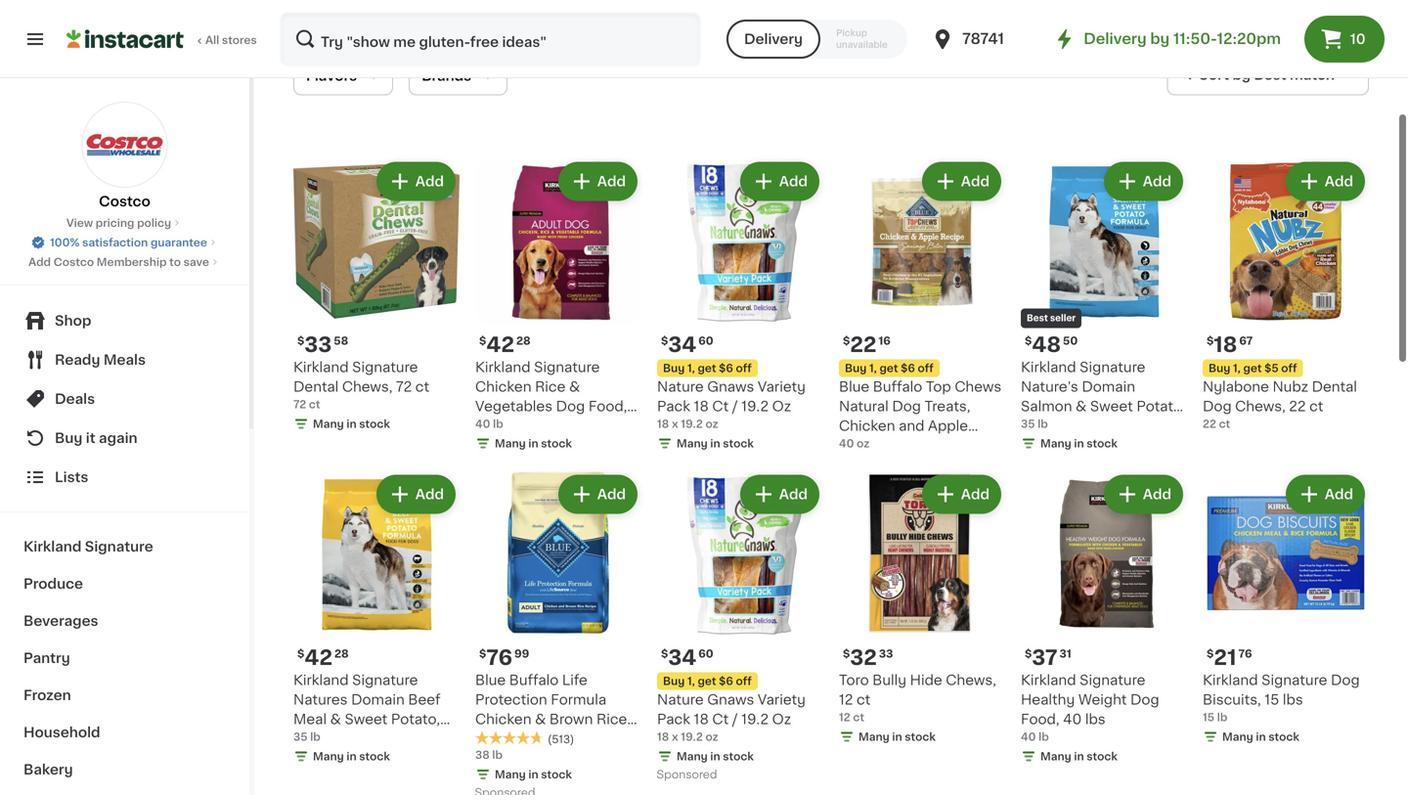 Task type: describe. For each thing, give the bounding box(es) containing it.
hide
[[910, 674, 943, 687]]

flavors button
[[293, 56, 393, 95]]

ready
[[55, 353, 100, 367]]

formula
[[551, 693, 607, 707]]

add button for blue buffalo top chews natural dog treats, chicken and apple recipe sausage bites, 40 oz
[[924, 164, 1000, 199]]

add for nylabone nubz dental dog chews, 22 ct
[[1325, 175, 1354, 188]]

sort by
[[1200, 68, 1251, 82]]

99
[[515, 649, 530, 659]]

beef
[[408, 693, 441, 707]]

kirkland signature
[[23, 540, 153, 554]]

Best match Sort by field
[[1167, 56, 1370, 95]]

oz inside the blue buffalo top chews natural dog treats, chicken and apple recipe sausage bites, 40 oz
[[862, 458, 878, 472]]

kirkland signature link
[[12, 528, 238, 565]]

$ inside $ 48 50
[[1025, 336, 1032, 346]]

beverages link
[[12, 603, 238, 640]]

potato
[[1137, 400, 1183, 413]]

kirkland signature healthy weight dog food, 40 lbs 40 lb
[[1021, 674, 1160, 743]]

signature for kirkland signature dog biscuits, 15 lbs 15 lb
[[1262, 674, 1328, 687]]

add button for toro bully hide chews, 12 ct
[[924, 477, 1000, 512]]

match
[[1290, 68, 1335, 82]]

40 oz
[[839, 438, 870, 449]]

ready meals
[[55, 353, 146, 367]]

add for kirkland signature nature's domain salmon & sweet potato dog food, 35 lbs
[[1143, 175, 1172, 188]]

2 x from the top
[[672, 732, 679, 743]]

21
[[1214, 648, 1237, 668]]

1, for the add button for nature gnaws variety pack 18 ct / 19.2 oz
[[688, 363, 695, 374]]

50
[[1063, 336, 1078, 346]]

$ 42 28 for kirkland signature chicken rice & vegetables dog food, 40 lb
[[479, 335, 531, 355]]

0 horizontal spatial 33
[[305, 335, 332, 355]]

and
[[899, 419, 925, 433]]

dog inside the kirkland signature dog biscuits, 15 lbs 15 lb
[[1331, 674, 1360, 687]]

dental for 72
[[293, 380, 339, 394]]

16
[[879, 336, 891, 346]]

chicken inside 'blue buffalo life protection formula chicken & brown rice recipe dog food, 38 lbs'
[[475, 713, 532, 726]]

1 horizontal spatial 22
[[1203, 419, 1217, 429]]

rice inside 'kirkland signature chicken rice & vegetables dog food, 40 lb'
[[535, 380, 566, 394]]

kirkland signature dental chews, 72 ct 72 ct
[[293, 361, 430, 410]]

delivery for delivery by 11:50-12:20pm
[[1084, 32, 1147, 46]]

Search field
[[282, 14, 699, 65]]

chews
[[955, 380, 1002, 394]]

beverages
[[23, 614, 98, 628]]

all stores
[[205, 35, 257, 45]]

1 pack from the top
[[657, 400, 691, 413]]

1 variety from the top
[[758, 380, 806, 394]]

signature for kirkland signature nature's domain salmon & sweet potato dog food, 35 lbs
[[1080, 361, 1146, 374]]

$ 22 16
[[843, 335, 891, 355]]

membership
[[97, 257, 167, 268]]

38 lb
[[475, 750, 503, 761]]

dog inside the blue buffalo top chews natural dog treats, chicken and apple recipe sausage bites, 40 oz
[[893, 400, 922, 413]]

food, inside kirkland signature nature's domain salmon & sweet potato dog food, 35 lbs
[[1054, 419, 1092, 433]]

1 vertical spatial 22
[[1290, 400, 1307, 413]]

chicken inside the blue buffalo top chews natural dog treats, chicken and apple recipe sausage bites, 40 oz
[[839, 419, 896, 433]]

ready meals button
[[12, 340, 238, 380]]

product group containing 48
[[1021, 158, 1188, 455]]

0 vertical spatial 22
[[850, 335, 877, 355]]

1 34 from the top
[[669, 335, 697, 355]]

dog inside kirkland signature nature's domain salmon & sweet potato dog food, 35 lbs
[[1021, 419, 1050, 433]]

2 variety from the top
[[758, 693, 806, 707]]

blue buffalo life protection formula chicken & brown rice recipe dog food, 38 lbs
[[475, 674, 627, 766]]

brands button
[[409, 56, 508, 95]]

$ inside $ 21 76
[[1207, 649, 1214, 659]]

policy
[[137, 218, 171, 228]]

add inside the add costco membership to save link
[[28, 257, 51, 268]]

biscuits,
[[1203, 693, 1262, 707]]

lbs inside 'kirkland signature healthy weight dog food, 40 lbs 40 lb'
[[1086, 713, 1106, 726]]

lb inside 'kirkland signature chicken rice & vegetables dog food, 40 lb'
[[498, 419, 510, 433]]

kirkland for kirkland signature chicken rice & vegetables dog food, 40 lb
[[475, 361, 531, 374]]

signature for kirkland signature natures domain beef meal & sweet potato, 35 lbs
[[352, 674, 418, 687]]

2 12 from the top
[[839, 712, 851, 723]]

best seller
[[1027, 314, 1076, 323]]

35 lb for 48
[[1021, 419, 1049, 429]]

add for kirkland signature natures domain beef meal & sweet potato, 35 lbs
[[416, 488, 444, 501]]

produce
[[23, 577, 83, 591]]

58
[[334, 336, 349, 346]]

best match
[[1255, 68, 1335, 82]]

lbs inside kirkland signature nature's domain salmon & sweet potato dog food, 35 lbs
[[1117, 419, 1138, 433]]

life
[[562, 674, 588, 687]]

dog inside 'kirkland signature healthy weight dog food, 40 lbs 40 lb'
[[1131, 693, 1160, 707]]

household link
[[12, 714, 238, 751]]

meal
[[293, 713, 327, 726]]

33 inside $ 32 33
[[879, 649, 894, 659]]

1 vertical spatial 72
[[293, 399, 306, 410]]

costco inside "link"
[[99, 195, 150, 208]]

costco link
[[82, 102, 168, 211]]

healthy
[[1021, 693, 1075, 707]]

best for best match
[[1255, 68, 1287, 82]]

delivery for delivery
[[744, 32, 803, 46]]

buffalo for formula
[[509, 674, 559, 687]]

& inside 'blue buffalo life protection formula chicken & brown rice recipe dog food, 38 lbs'
[[535, 713, 546, 726]]

$ inside $ 18 67
[[1207, 336, 1214, 346]]

(513)
[[548, 734, 575, 745]]

40 inside the blue buffalo top chews natural dog treats, chicken and apple recipe sausage bites, 40 oz
[[839, 458, 858, 472]]

& inside kirkland signature nature's domain salmon & sweet potato dog food, 35 lbs
[[1076, 400, 1087, 413]]

kirkland signature natures domain beef meal & sweet potato, 35 lbs
[[293, 674, 441, 746]]

add for nature gnaws variety pack 18 ct / 19.2 oz
[[779, 175, 808, 188]]

11:50-
[[1174, 32, 1218, 46]]

& inside 'kirkland signature chicken rice & vegetables dog food, 40 lb'
[[569, 380, 580, 394]]

lb inside 'kirkland signature healthy weight dog food, 40 lbs 40 lb'
[[1039, 732, 1049, 743]]

pantry
[[23, 652, 70, 665]]

bakery link
[[12, 751, 238, 789]]

10 button
[[1305, 16, 1385, 63]]

add button for kirkland signature chicken rice & vegetables dog food, 40 lb
[[560, 164, 636, 199]]

product group containing 21
[[1203, 471, 1370, 749]]

natures
[[293, 693, 348, 707]]

bully
[[873, 674, 907, 687]]

2 34 from the top
[[669, 648, 697, 668]]

blue for blue buffalo life protection formula chicken & brown rice recipe dog food, 38 lbs
[[475, 674, 506, 687]]

kirkland for kirkland signature natures domain beef meal & sweet potato, 35 lbs
[[293, 674, 349, 687]]

add for toro bully hide chews, 12 ct
[[961, 488, 990, 501]]

kirkland for kirkland signature healthy weight dog food, 40 lbs 40 lb
[[1021, 674, 1077, 687]]

service type group
[[727, 20, 908, 59]]

28 for chicken
[[517, 336, 531, 346]]

sort
[[1200, 68, 1230, 82]]

2 / from the top
[[733, 713, 738, 726]]

1 ct from the top
[[713, 400, 729, 413]]

$ 42 28 for kirkland signature natures domain beef meal & sweet potato, 35 lbs
[[297, 648, 349, 668]]

shop
[[55, 314, 91, 328]]

weight
[[1079, 693, 1127, 707]]

lists link
[[12, 458, 238, 497]]

ready meals link
[[12, 340, 238, 380]]

delivery by 11:50-12:20pm
[[1084, 32, 1282, 46]]

dog inside 'blue buffalo life protection formula chicken & brown rice recipe dog food, 38 lbs'
[[527, 732, 556, 746]]

all
[[205, 35, 219, 45]]

0 horizontal spatial costco
[[54, 257, 94, 268]]

nylabone
[[1203, 380, 1270, 394]]

signature for kirkland signature chicken rice & vegetables dog food, 40 lb
[[534, 361, 600, 374]]

100%
[[50, 237, 80, 248]]

lb inside the kirkland signature dog biscuits, 15 lbs 15 lb
[[1218, 712, 1228, 723]]

to
[[169, 257, 181, 268]]

$ 76 99
[[479, 648, 530, 668]]

salmon
[[1021, 400, 1073, 413]]

household
[[23, 726, 100, 740]]

add costco membership to save link
[[28, 254, 221, 270]]

blue buffalo top chews natural dog treats, chicken and apple recipe sausage bites, 40 oz
[[839, 380, 1002, 472]]

delivery by 11:50-12:20pm link
[[1053, 27, 1282, 51]]

lbs inside the kirkland signature dog biscuits, 15 lbs 15 lb
[[1283, 693, 1304, 707]]

2 ct from the top
[[713, 713, 729, 726]]

kirkland signature nature's domain salmon & sweet potato dog food, 35 lbs
[[1021, 361, 1183, 433]]

2 nature from the top
[[657, 693, 704, 707]]

food, inside 'blue buffalo life protection formula chicken & brown rice recipe dog food, 38 lbs'
[[560, 732, 599, 746]]

0 vertical spatial 15
[[1265, 693, 1280, 707]]

$ 18 67
[[1207, 335, 1254, 355]]

add button for nature gnaws variety pack 18 ct / 19.2 oz
[[742, 164, 818, 199]]

40 inside 'kirkland signature chicken rice & vegetables dog food, 40 lb'
[[475, 419, 494, 433]]

add for blue buffalo top chews natural dog treats, chicken and apple recipe sausage bites, 40 oz
[[961, 175, 990, 188]]

protection
[[475, 693, 548, 707]]

kirkland for kirkland signature dog biscuits, 15 lbs 15 lb
[[1203, 674, 1259, 687]]

flavors
[[306, 69, 357, 83]]

meals
[[104, 353, 146, 367]]

buy inside buy it again link
[[55, 431, 83, 445]]

$ inside the $ 76 99
[[479, 649, 487, 659]]

add button for nylabone nubz dental dog chews, 22 ct
[[1288, 164, 1364, 199]]

seller
[[1051, 314, 1076, 323]]

satisfaction
[[82, 237, 148, 248]]

2 oz from the top
[[773, 713, 792, 726]]

sponsored badge image for blue buffalo life protection formula chicken & brown rice recipe dog food, 38 lbs
[[475, 788, 535, 795]]

1 60 from the top
[[699, 336, 714, 346]]

0 horizontal spatial 15
[[1203, 712, 1215, 723]]

dog inside 'kirkland signature chicken rice & vegetables dog food, 40 lb'
[[556, 400, 585, 413]]

delivery button
[[727, 20, 821, 59]]

save
[[184, 257, 209, 268]]

1 gnaws from the top
[[708, 380, 755, 394]]

chicken inside 'kirkland signature chicken rice & vegetables dog food, 40 lb'
[[475, 380, 532, 394]]

view pricing policy link
[[66, 215, 183, 231]]

76 inside $ 21 76
[[1239, 649, 1253, 659]]

brown
[[550, 713, 593, 726]]

67
[[1240, 336, 1254, 346]]



Task type: vqa. For each thing, say whether or not it's contained in the screenshot.
USE CURBSIDE PICKUP TO PAY LITTLE OR NO FEES & GET 5% BACK WITH INSTACART+
no



Task type: locate. For each thing, give the bounding box(es) containing it.
1 horizontal spatial buffalo
[[873, 380, 923, 394]]

lbs down potato
[[1117, 419, 1138, 433]]

by inside field
[[1233, 68, 1251, 82]]

42 up "natures"
[[305, 648, 333, 668]]

in
[[347, 419, 357, 429], [529, 438, 539, 449], [711, 438, 721, 449], [1075, 438, 1085, 449], [893, 732, 903, 743], [1256, 732, 1267, 743], [347, 751, 357, 762], [711, 751, 721, 762], [1075, 751, 1085, 762], [529, 769, 539, 780]]

1 horizontal spatial sweet
[[1091, 400, 1134, 413]]

by for sort
[[1233, 68, 1251, 82]]

best left 'seller'
[[1027, 314, 1049, 323]]

bakery
[[23, 763, 73, 777]]

blue inside the blue buffalo top chews natural dog treats, chicken and apple recipe sausage bites, 40 oz
[[839, 380, 870, 394]]

chews, for 33
[[342, 380, 393, 394]]

natural
[[839, 400, 889, 413]]

40
[[475, 419, 491, 429], [475, 419, 494, 433], [839, 438, 854, 449], [839, 458, 858, 472], [1064, 713, 1082, 726], [1021, 732, 1036, 743]]

12
[[839, 693, 853, 707], [839, 712, 851, 723]]

chicken down natural
[[839, 419, 896, 433]]

treats,
[[925, 400, 971, 413]]

2 vertical spatial chews,
[[946, 674, 997, 687]]

food, right vegetables
[[589, 400, 627, 413]]

kirkland inside the kirkland signature dog biscuits, 15 lbs 15 lb
[[1203, 674, 1259, 687]]

buffalo inside the blue buffalo top chews natural dog treats, chicken and apple recipe sausage bites, 40 oz
[[873, 380, 923, 394]]

0 vertical spatial ct
[[713, 400, 729, 413]]

domain up potato,
[[351, 693, 405, 707]]

dental inside kirkland signature dental chews, 72 ct 72 ct
[[293, 380, 339, 394]]

product group containing 37
[[1021, 471, 1188, 768]]

product group containing 76
[[475, 471, 642, 795]]

22 down nylabone at the right top of the page
[[1203, 419, 1217, 429]]

view pricing policy
[[66, 218, 171, 228]]

1 vertical spatial buffalo
[[509, 674, 559, 687]]

1 nature from the top
[[657, 380, 704, 394]]

domain inside the kirkland signature natures domain beef meal & sweet potato, 35 lbs
[[351, 693, 405, 707]]

1 horizontal spatial 72
[[396, 380, 412, 394]]

1 vertical spatial domain
[[351, 693, 405, 707]]

kirkland up biscuits, at the right bottom
[[1203, 674, 1259, 687]]

chews, inside kirkland signature dental chews, 72 ct 72 ct
[[342, 380, 393, 394]]

1 vertical spatial $ 34 60
[[661, 648, 714, 668]]

1 vertical spatial sponsored badge image
[[475, 788, 535, 795]]

add for kirkland signature dental chews, 72 ct
[[416, 175, 444, 188]]

0 vertical spatial nature gnaws variety pack 18 ct / 19.2 oz 18 x 19.2 oz
[[657, 380, 806, 429]]

1 12 from the top
[[839, 693, 853, 707]]

72
[[396, 380, 412, 394], [293, 399, 306, 410]]

buy it again link
[[12, 419, 238, 458]]

by for delivery
[[1151, 32, 1170, 46]]

0 vertical spatial costco
[[99, 195, 150, 208]]

0 horizontal spatial blue
[[475, 674, 506, 687]]

kirkland up healthy
[[1021, 674, 1077, 687]]

0 horizontal spatial 72
[[293, 399, 306, 410]]

add costco membership to save
[[28, 257, 209, 268]]

0 vertical spatial 60
[[699, 336, 714, 346]]

2 vertical spatial 22
[[1203, 419, 1217, 429]]

lbs down weight
[[1086, 713, 1106, 726]]

$ 37 31
[[1025, 648, 1072, 668]]

40 lb
[[475, 419, 504, 429]]

ct
[[416, 380, 430, 394], [309, 399, 320, 410], [1310, 400, 1324, 413], [1220, 419, 1231, 429], [857, 693, 871, 707], [853, 712, 865, 723]]

instacart logo image
[[67, 27, 184, 51]]

guarantee
[[151, 237, 207, 248]]

48
[[1032, 335, 1062, 355]]

add button for kirkland signature healthy weight dog food, 40 lbs
[[1106, 477, 1182, 512]]

nature
[[657, 380, 704, 394], [657, 693, 704, 707]]

add button for kirkland signature nature's domain salmon & sweet potato dog food, 35 lbs
[[1106, 164, 1182, 199]]

nubz
[[1273, 380, 1309, 394]]

produce link
[[12, 565, 238, 603]]

brands
[[422, 69, 472, 83]]

1 vertical spatial nature
[[657, 693, 704, 707]]

$ inside $ 32 33
[[843, 649, 850, 659]]

lbs down protection
[[475, 752, 496, 766]]

chews, for 32
[[946, 674, 997, 687]]

product group containing 18
[[1203, 158, 1370, 432]]

$ 32 33
[[843, 648, 894, 668]]

1 horizontal spatial sponsored badge image
[[657, 770, 717, 781]]

nature's
[[1021, 380, 1079, 394]]

28
[[517, 336, 531, 346], [335, 649, 349, 659]]

buffalo for natural
[[873, 380, 923, 394]]

1 oz from the top
[[773, 400, 792, 413]]

1 vertical spatial 38
[[475, 750, 490, 761]]

1 vertical spatial ct
[[713, 713, 729, 726]]

blue
[[839, 380, 870, 394], [475, 674, 506, 687]]

dental inside nylabone nubz dental dog chews, 22 ct 22 ct
[[1312, 380, 1358, 394]]

1 vertical spatial costco
[[54, 257, 94, 268]]

sweet inside the kirkland signature natures domain beef meal & sweet potato, 35 lbs
[[345, 713, 388, 726]]

2 60 from the top
[[699, 649, 714, 659]]

kirkland up "natures"
[[293, 674, 349, 687]]

0 horizontal spatial by
[[1151, 32, 1170, 46]]

2 pack from the top
[[657, 713, 691, 726]]

product group containing 33
[[293, 158, 460, 436]]

1 vertical spatial gnaws
[[708, 693, 755, 707]]

&
[[569, 380, 580, 394], [1076, 400, 1087, 413], [330, 713, 341, 726], [535, 713, 546, 726]]

0 vertical spatial x
[[672, 419, 679, 429]]

signature inside 'kirkland signature healthy weight dog food, 40 lbs 40 lb'
[[1080, 674, 1146, 687]]

35 lb for 42
[[293, 732, 321, 743]]

0 vertical spatial 42
[[487, 335, 515, 355]]

kirkland inside 'kirkland signature chicken rice & vegetables dog food, 40 lb'
[[475, 361, 531, 374]]

1 vertical spatial variety
[[758, 693, 806, 707]]

off
[[736, 363, 752, 374], [918, 363, 934, 374], [1282, 363, 1298, 374], [736, 676, 752, 687]]

1 vertical spatial $ 42 28
[[297, 648, 349, 668]]

1 vertical spatial pack
[[657, 713, 691, 726]]

recipe inside 'blue buffalo life protection formula chicken & brown rice recipe dog food, 38 lbs'
[[475, 732, 524, 746]]

2 nature gnaws variety pack 18 ct / 19.2 oz 18 x 19.2 oz from the top
[[657, 693, 806, 743]]

signature inside 'kirkland signature chicken rice & vegetables dog food, 40 lb'
[[534, 361, 600, 374]]

add button for kirkland signature dental chews, 72 ct
[[378, 164, 454, 199]]

add for kirkland signature healthy weight dog food, 40 lbs
[[1143, 488, 1172, 501]]

top
[[926, 380, 952, 394]]

0 horizontal spatial sweet
[[345, 713, 388, 726]]

chicken up vegetables
[[475, 380, 532, 394]]

1 vertical spatial chews,
[[1236, 400, 1286, 413]]

0 vertical spatial by
[[1151, 32, 1170, 46]]

1 vertical spatial chicken
[[839, 419, 896, 433]]

lbs down meal
[[315, 732, 335, 746]]

rice inside 'blue buffalo life protection formula chicken & brown rice recipe dog food, 38 lbs'
[[597, 713, 627, 726]]

0 vertical spatial sponsored badge image
[[657, 770, 717, 781]]

1 vertical spatial blue
[[475, 674, 506, 687]]

0 vertical spatial $ 42 28
[[479, 335, 531, 355]]

chews,
[[342, 380, 393, 394], [1236, 400, 1286, 413], [946, 674, 997, 687]]

many
[[313, 419, 344, 429], [495, 438, 526, 449], [677, 438, 708, 449], [1041, 438, 1072, 449], [859, 732, 890, 743], [1223, 732, 1254, 743], [313, 751, 344, 762], [677, 751, 708, 762], [1041, 751, 1072, 762], [495, 769, 526, 780]]

kirkland for kirkland signature nature's domain salmon & sweet potato dog food, 35 lbs
[[1021, 361, 1077, 374]]

stores
[[222, 35, 257, 45]]

bites,
[[954, 439, 993, 452]]

1 vertical spatial x
[[672, 732, 679, 743]]

food, down the brown
[[560, 732, 599, 746]]

$ inside $ 33 58
[[297, 336, 305, 346]]

42 for kirkland signature chicken rice & vegetables dog food, 40 lb
[[487, 335, 515, 355]]

1 horizontal spatial 28
[[517, 336, 531, 346]]

1 nature gnaws variety pack 18 ct / 19.2 oz 18 x 19.2 oz from the top
[[657, 380, 806, 429]]

0 vertical spatial 34
[[669, 335, 697, 355]]

all stores link
[[67, 12, 258, 67]]

42 up vegetables
[[487, 335, 515, 355]]

rice up vegetables
[[535, 380, 566, 394]]

kirkland inside kirkland signature nature's domain salmon & sweet potato dog food, 35 lbs
[[1021, 361, 1077, 374]]

38 inside 'blue buffalo life protection formula chicken & brown rice recipe dog food, 38 lbs'
[[602, 732, 620, 746]]

costco up view pricing policy link
[[99, 195, 150, 208]]

sweet left potato
[[1091, 400, 1134, 413]]

product group containing 22
[[839, 158, 1006, 472]]

1 vertical spatial 34
[[669, 648, 697, 668]]

100% satisfaction guarantee
[[50, 237, 207, 248]]

kirkland inside kirkland signature dental chews, 72 ct 72 ct
[[293, 361, 349, 374]]

buffalo inside 'blue buffalo life protection formula chicken & brown rice recipe dog food, 38 lbs'
[[509, 674, 559, 687]]

0 vertical spatial 12
[[839, 693, 853, 707]]

add button
[[378, 164, 454, 199], [560, 164, 636, 199], [742, 164, 818, 199], [924, 164, 1000, 199], [1106, 164, 1182, 199], [1288, 164, 1364, 199], [378, 477, 454, 512], [560, 477, 636, 512], [742, 477, 818, 512], [924, 477, 1000, 512], [1106, 477, 1182, 512], [1288, 477, 1364, 512]]

kirkland for kirkland signature
[[23, 540, 82, 554]]

0 horizontal spatial best
[[1027, 314, 1049, 323]]

chews, inside nylabone nubz dental dog chews, 22 ct 22 ct
[[1236, 400, 1286, 413]]

1 vertical spatial 35 lb
[[293, 732, 321, 743]]

sweet inside kirkland signature nature's domain salmon & sweet potato dog food, 35 lbs
[[1091, 400, 1134, 413]]

0 vertical spatial 35 lb
[[1021, 419, 1049, 429]]

product group containing 32
[[839, 471, 1006, 749]]

$ 42 28 up "natures"
[[297, 648, 349, 668]]

28 up 'kirkland signature chicken rice & vegetables dog food, 40 lb'
[[517, 336, 531, 346]]

$ 34 60
[[661, 335, 714, 355], [661, 648, 714, 668]]

best down 12:20pm
[[1255, 68, 1287, 82]]

1 horizontal spatial domain
[[1082, 380, 1136, 394]]

$6 for the add button related to blue buffalo top chews natural dog treats, chicken and apple recipe sausage bites, 40 oz
[[901, 363, 916, 374]]

1 vertical spatial rice
[[597, 713, 627, 726]]

0 vertical spatial best
[[1255, 68, 1287, 82]]

chews, inside the toro bully hide chews, 12 ct 12 ct
[[946, 674, 997, 687]]

kirkland for kirkland signature dental chews, 72 ct 72 ct
[[293, 361, 349, 374]]

0 horizontal spatial buffalo
[[509, 674, 559, 687]]

lbs inside 'blue buffalo life protection formula chicken & brown rice recipe dog food, 38 lbs'
[[475, 752, 496, 766]]

2 gnaws from the top
[[708, 693, 755, 707]]

signature inside the kirkland signature natures domain beef meal & sweet potato, 35 lbs
[[352, 674, 418, 687]]

0 horizontal spatial domain
[[351, 693, 405, 707]]

recipe
[[839, 439, 888, 452], [475, 732, 524, 746]]

35 lb down salmon on the bottom of page
[[1021, 419, 1049, 429]]

best for best seller
[[1027, 314, 1049, 323]]

1 vertical spatial 33
[[879, 649, 894, 659]]

0 vertical spatial 72
[[396, 380, 412, 394]]

1 vertical spatial best
[[1027, 314, 1049, 323]]

None search field
[[280, 12, 701, 67]]

costco logo image
[[82, 102, 168, 188]]

$ inside the $ 37 31
[[1025, 649, 1032, 659]]

28 for natures
[[335, 649, 349, 659]]

add button for kirkland signature dog biscuits, 15 lbs
[[1288, 477, 1364, 512]]

costco down 100%
[[54, 257, 94, 268]]

blue up natural
[[839, 380, 870, 394]]

1 horizontal spatial 42
[[487, 335, 515, 355]]

$6 for the add button for nature gnaws variety pack 18 ct / 19.2 oz
[[719, 363, 734, 374]]

1 vertical spatial by
[[1233, 68, 1251, 82]]

2 vertical spatial chicken
[[475, 713, 532, 726]]

best inside field
[[1255, 68, 1287, 82]]

2 horizontal spatial 22
[[1290, 400, 1307, 413]]

0 vertical spatial variety
[[758, 380, 806, 394]]

signature
[[352, 361, 418, 374], [534, 361, 600, 374], [1080, 361, 1146, 374], [85, 540, 153, 554], [352, 674, 418, 687], [1080, 674, 1146, 687], [1262, 674, 1328, 687]]

33 left 58
[[305, 335, 332, 355]]

recipe up "38 lb"
[[475, 732, 524, 746]]

signature inside kirkland signature dental chews, 72 ct 72 ct
[[352, 361, 418, 374]]

2 dental from the left
[[1312, 380, 1358, 394]]

add for kirkland signature chicken rice & vegetables dog food, 40 lb
[[598, 175, 626, 188]]

signature inside kirkland signature nature's domain salmon & sweet potato dog food, 35 lbs
[[1080, 361, 1146, 374]]

rice down formula
[[597, 713, 627, 726]]

1 horizontal spatial 15
[[1265, 693, 1280, 707]]

15 right biscuits, at the right bottom
[[1265, 693, 1280, 707]]

2 horizontal spatial chews,
[[1236, 400, 1286, 413]]

0 vertical spatial pack
[[657, 400, 691, 413]]

0 vertical spatial domain
[[1082, 380, 1136, 394]]

dental right nubz
[[1312, 380, 1358, 394]]

kirkland inside the kirkland signature natures domain beef meal & sweet potato, 35 lbs
[[293, 674, 349, 687]]

32
[[850, 648, 877, 668]]

domain right nature's
[[1082, 380, 1136, 394]]

kirkland up produce
[[23, 540, 82, 554]]

0 vertical spatial recipe
[[839, 439, 888, 452]]

chews, right hide
[[946, 674, 997, 687]]

0 vertical spatial 28
[[517, 336, 531, 346]]

frozen
[[23, 689, 71, 702]]

dog inside nylabone nubz dental dog chews, 22 ct 22 ct
[[1203, 400, 1232, 413]]

lbs inside the kirkland signature natures domain beef meal & sweet potato, 35 lbs
[[315, 732, 335, 746]]

1 vertical spatial 15
[[1203, 712, 1215, 723]]

food, inside 'kirkland signature chicken rice & vegetables dog food, 40 lb'
[[589, 400, 627, 413]]

1 vertical spatial 28
[[335, 649, 349, 659]]

domain for 48
[[1082, 380, 1136, 394]]

1 horizontal spatial $ 42 28
[[479, 335, 531, 355]]

22 down nubz
[[1290, 400, 1307, 413]]

1 vertical spatial 60
[[699, 649, 714, 659]]

dental for ct
[[1312, 380, 1358, 394]]

$ 48 50
[[1025, 335, 1078, 355]]

$6
[[719, 363, 734, 374], [901, 363, 916, 374], [719, 676, 734, 687]]

by right sort at the right of page
[[1233, 68, 1251, 82]]

35 lb down meal
[[293, 732, 321, 743]]

toro bully hide chews, 12 ct 12 ct
[[839, 674, 997, 723]]

signature for kirkland signature healthy weight dog food, 40 lbs 40 lb
[[1080, 674, 1146, 687]]

kirkland up vegetables
[[475, 361, 531, 374]]

$6 inside product group
[[901, 363, 916, 374]]

76 right 21
[[1239, 649, 1253, 659]]

food, down healthy
[[1021, 713, 1060, 726]]

lbs right biscuits, at the right bottom
[[1283, 693, 1304, 707]]

35 inside the kirkland signature natures domain beef meal & sweet potato, 35 lbs
[[293, 732, 311, 746]]

1 vertical spatial /
[[733, 713, 738, 726]]

many in stock
[[313, 419, 390, 429], [495, 438, 572, 449], [677, 438, 754, 449], [1041, 438, 1118, 449], [859, 732, 936, 743], [1223, 732, 1300, 743], [313, 751, 390, 762], [677, 751, 754, 762], [1041, 751, 1118, 762], [495, 769, 572, 780]]

42 for kirkland signature natures domain beef meal & sweet potato, 35 lbs
[[305, 648, 333, 668]]

signature inside the kirkland signature dog biscuits, 15 lbs 15 lb
[[1262, 674, 1328, 687]]

38 down protection
[[475, 750, 490, 761]]

blue inside 'blue buffalo life protection formula chicken & brown rice recipe dog food, 38 lbs'
[[475, 674, 506, 687]]

1 vertical spatial sweet
[[345, 713, 388, 726]]

33 right 32
[[879, 649, 894, 659]]

1 horizontal spatial recipe
[[839, 439, 888, 452]]

1 horizontal spatial rice
[[597, 713, 627, 726]]

sponsored badge image
[[657, 770, 717, 781], [475, 788, 535, 795]]

31
[[1060, 649, 1072, 659]]

1 $ 34 60 from the top
[[661, 335, 714, 355]]

food, inside 'kirkland signature healthy weight dog food, 40 lbs 40 lb'
[[1021, 713, 1060, 726]]

& inside the kirkland signature natures domain beef meal & sweet potato, 35 lbs
[[330, 713, 341, 726]]

0 horizontal spatial 76
[[487, 648, 513, 668]]

pricing
[[96, 218, 134, 228]]

domain for 42
[[351, 693, 405, 707]]

$ inside $ 22 16
[[843, 336, 850, 346]]

0 horizontal spatial sponsored badge image
[[475, 788, 535, 795]]

nylabone nubz dental dog chews, 22 ct 22 ct
[[1203, 380, 1358, 429]]

35
[[1021, 419, 1036, 429], [1096, 419, 1114, 433], [293, 732, 308, 743], [293, 732, 311, 746]]

blue down the $ 76 99
[[475, 674, 506, 687]]

buy 1, get $5 off
[[1209, 363, 1298, 374]]

78741
[[963, 32, 1005, 46]]

again
[[99, 431, 138, 445]]

food, down salmon on the bottom of page
[[1054, 419, 1092, 433]]

frozen link
[[12, 677, 238, 714]]

view
[[66, 218, 93, 228]]

1 horizontal spatial delivery
[[1084, 32, 1147, 46]]

vegetables
[[475, 400, 553, 413]]

0 vertical spatial oz
[[773, 400, 792, 413]]

0 horizontal spatial 42
[[305, 648, 333, 668]]

toro
[[839, 674, 869, 687]]

0 horizontal spatial rice
[[535, 380, 566, 394]]

signature for kirkland signature
[[85, 540, 153, 554]]

buffalo up natural
[[873, 380, 923, 394]]

$ 42 28
[[479, 335, 531, 355], [297, 648, 349, 668]]

sweet left potato,
[[345, 713, 388, 726]]

delivery inside button
[[744, 32, 803, 46]]

1 horizontal spatial 76
[[1239, 649, 1253, 659]]

28 up "natures"
[[335, 649, 349, 659]]

1 horizontal spatial costco
[[99, 195, 150, 208]]

38 right (513)
[[602, 732, 620, 746]]

by left 11:50-
[[1151, 32, 1170, 46]]

1 vertical spatial 12
[[839, 712, 851, 723]]

1 horizontal spatial blue
[[839, 380, 870, 394]]

best inside product group
[[1027, 314, 1049, 323]]

add button for kirkland signature natures domain beef meal & sweet potato, 35 lbs
[[378, 477, 454, 512]]

chews, down 58
[[342, 380, 393, 394]]

0 vertical spatial blue
[[839, 380, 870, 394]]

$ 42 28 up vegetables
[[479, 335, 531, 355]]

34
[[669, 335, 697, 355], [669, 648, 697, 668]]

1 horizontal spatial dental
[[1312, 380, 1358, 394]]

kirkland up nature's
[[1021, 361, 1077, 374]]

1 / from the top
[[733, 400, 738, 413]]

0 horizontal spatial delivery
[[744, 32, 803, 46]]

0 horizontal spatial chews,
[[342, 380, 393, 394]]

add for kirkland signature dog biscuits, 15 lbs
[[1325, 488, 1354, 501]]

potato,
[[391, 713, 440, 726]]

product group
[[293, 158, 460, 436], [475, 158, 642, 455], [657, 158, 824, 455], [839, 158, 1006, 472], [1021, 158, 1188, 455], [1203, 158, 1370, 432], [293, 471, 460, 768], [475, 471, 642, 795], [657, 471, 824, 786], [839, 471, 1006, 749], [1021, 471, 1188, 768], [1203, 471, 1370, 749]]

76 left the 99
[[487, 648, 513, 668]]

it
[[86, 431, 96, 445]]

0 horizontal spatial recipe
[[475, 732, 524, 746]]

35 lb
[[1021, 419, 1049, 429], [293, 732, 321, 743]]

apple
[[928, 419, 969, 433]]

35 inside kirkland signature nature's domain salmon & sweet potato dog food, 35 lbs
[[1096, 419, 1114, 433]]

$ 33 58
[[297, 335, 349, 355]]

22 left 16
[[850, 335, 877, 355]]

kirkland down $ 33 58
[[293, 361, 349, 374]]

1 vertical spatial nature gnaws variety pack 18 ct / 19.2 oz 18 x 19.2 oz
[[657, 693, 806, 743]]

1, for the add button related to blue buffalo top chews natural dog treats, chicken and apple recipe sausage bites, 40 oz
[[870, 363, 877, 374]]

best
[[1255, 68, 1287, 82], [1027, 314, 1049, 323]]

35 lb inside product group
[[1021, 419, 1049, 429]]

buffalo down the 99
[[509, 674, 559, 687]]

1 horizontal spatial best
[[1255, 68, 1287, 82]]

dental down $ 33 58
[[293, 380, 339, 394]]

recipe inside the blue buffalo top chews natural dog treats, chicken and apple recipe sausage bites, 40 oz
[[839, 439, 888, 452]]

0 horizontal spatial dental
[[293, 380, 339, 394]]

0 horizontal spatial 35 lb
[[293, 732, 321, 743]]

buy 1, get $6 off inside product group
[[845, 363, 934, 374]]

1 horizontal spatial 38
[[602, 732, 620, 746]]

1 x from the top
[[672, 419, 679, 429]]

$ 21 76
[[1207, 648, 1253, 668]]

2 $ 34 60 from the top
[[661, 648, 714, 668]]

domain inside kirkland signature nature's domain salmon & sweet potato dog food, 35 lbs
[[1082, 380, 1136, 394]]

1 dental from the left
[[293, 380, 339, 394]]

sausage
[[891, 439, 950, 452]]

chews, down nylabone at the right top of the page
[[1236, 400, 1286, 413]]

chicken down protection
[[475, 713, 532, 726]]

recipe down natural
[[839, 439, 888, 452]]

kirkland inside 'kirkland signature healthy weight dog food, 40 lbs 40 lb'
[[1021, 674, 1077, 687]]

shop link
[[12, 301, 238, 340]]

42
[[487, 335, 515, 355], [305, 648, 333, 668]]

blue for blue buffalo top chews natural dog treats, chicken and apple recipe sausage bites, 40 oz
[[839, 380, 870, 394]]

0 horizontal spatial 38
[[475, 750, 490, 761]]

1 vertical spatial oz
[[773, 713, 792, 726]]

0 horizontal spatial $ 42 28
[[297, 648, 349, 668]]

kirkland signature dog biscuits, 15 lbs 15 lb
[[1203, 674, 1360, 723]]

oz
[[706, 419, 719, 429], [857, 438, 870, 449], [862, 458, 878, 472], [706, 732, 719, 743]]

0 vertical spatial gnaws
[[708, 380, 755, 394]]

18 inside product group
[[1214, 335, 1238, 355]]

0 vertical spatial nature
[[657, 380, 704, 394]]

33
[[305, 335, 332, 355], [879, 649, 894, 659]]

1, for the add button for nylabone nubz dental dog chews, 22 ct
[[1234, 363, 1241, 374]]

signature for kirkland signature dental chews, 72 ct 72 ct
[[352, 361, 418, 374]]

domain
[[1082, 380, 1136, 394], [351, 693, 405, 707]]

sponsored badge image for nature gnaws variety pack 18 ct / 19.2 oz
[[657, 770, 717, 781]]

15 down biscuits, at the right bottom
[[1203, 712, 1215, 723]]



